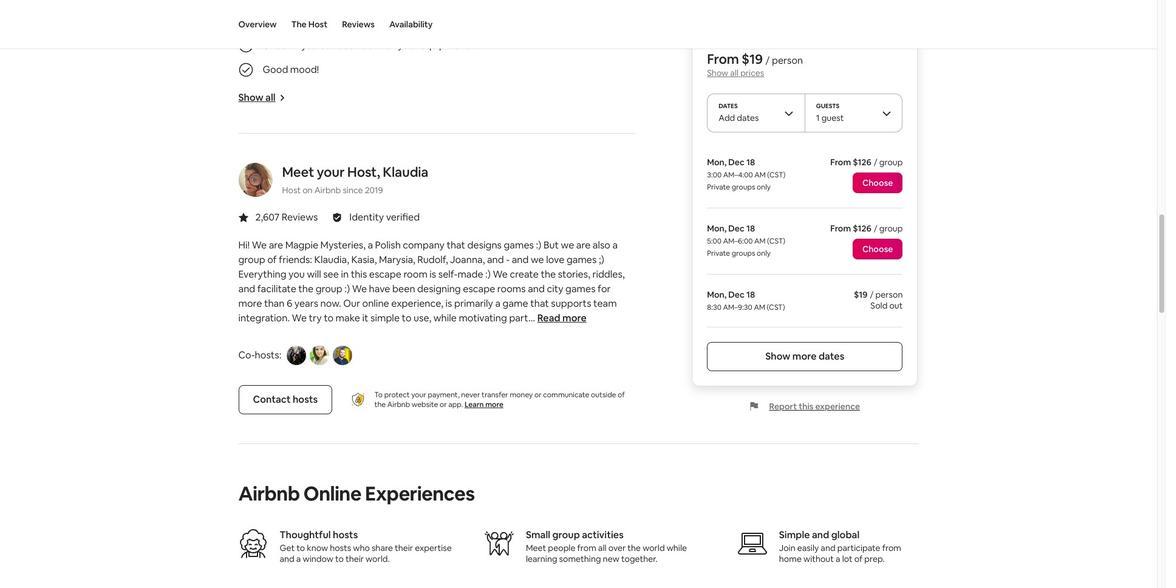 Task type: locate. For each thing, give the bounding box(es) containing it.
2 choose link from the top
[[853, 239, 903, 259]]

0 vertical spatial $19
[[742, 50, 763, 67]]

to
[[375, 390, 383, 400]]

reviews up magpie
[[282, 211, 318, 224]]

hosts
[[293, 393, 318, 406], [333, 529, 358, 541], [330, 543, 351, 554]]

from inside simple and global join easily and participate from home without a lot of prep.
[[883, 543, 902, 554]]

$19 left sold
[[854, 289, 868, 300]]

learn more about the host, magpie. image
[[287, 346, 307, 365], [287, 346, 307, 365]]

1 dec from the top
[[729, 157, 745, 168]]

private down the '5:00'
[[707, 249, 731, 258]]

(cst)
[[768, 170, 786, 180], [768, 236, 786, 246], [767, 303, 785, 312]]

all
[[731, 67, 739, 78], [266, 91, 276, 104], [598, 543, 607, 554]]

groups inside mon, dec 18 3:00 am–4:00 am (cst) private groups only
[[732, 182, 756, 192]]

am for mon, dec 18 5:00 am–6:00 am (cst) private groups only
[[755, 236, 766, 246]]

2 vertical spatial games
[[566, 283, 596, 295]]

1 vertical spatial hosts
[[333, 529, 358, 541]]

verified
[[386, 211, 420, 224]]

1 horizontal spatial person
[[876, 289, 903, 300]]

2 vertical spatial your
[[412, 390, 426, 400]]

you down friends:
[[289, 268, 305, 281]]

groups down 'am–4:00'
[[732, 182, 756, 192]]

1 vertical spatial of
[[618, 390, 625, 400]]

all inside from $19 / person show all prices
[[731, 67, 739, 78]]

more up report this experience button in the right of the page
[[793, 350, 817, 363]]

the up "years"
[[299, 283, 314, 295]]

(cst) inside the mon, dec 18 5:00 am–6:00 am (cst) private groups only
[[768, 236, 786, 246]]

to protect your payment, never transfer money or communicate outside of the airbnb website or app.
[[375, 390, 625, 410]]

host,
[[347, 163, 380, 180]]

0 horizontal spatial this
[[351, 268, 367, 281]]

1 horizontal spatial while
[[667, 543, 687, 554]]

1 vertical spatial meet
[[526, 543, 546, 554]]

all inside small group activities meet people from all over the world while learning something new together.
[[598, 543, 607, 554]]

and down everything
[[239, 283, 255, 295]]

2 dec from the top
[[729, 223, 745, 234]]

meet inside meet your host, klaudia host on airbnb since 2019
[[282, 163, 314, 180]]

app.
[[449, 400, 463, 410]]

from down activities at the bottom
[[578, 543, 597, 554]]

you
[[302, 39, 318, 52], [289, 268, 305, 281]]

participate
[[838, 543, 881, 554]]

show left prices
[[707, 67, 729, 78]]

a inside simple and global join easily and participate from home without a lot of prep.
[[836, 554, 841, 564]]

1 horizontal spatial from
[[883, 543, 902, 554]]

airbnb right to
[[388, 400, 410, 410]]

/ inside from $19 / person show all prices
[[766, 54, 770, 67]]

reviews up zoom
[[342, 19, 375, 30]]

2 vertical spatial :)
[[345, 283, 350, 295]]

0 horizontal spatial host
[[282, 185, 301, 196]]

18 up 'am–9:30'
[[747, 289, 755, 300]]

1 horizontal spatial that
[[531, 297, 549, 310]]

hosts for contact
[[293, 393, 318, 406]]

learn more about the host, klaudia. image
[[239, 163, 273, 197], [239, 163, 273, 197]]

2 horizontal spatial :)
[[536, 239, 542, 252]]

mon, inside the mon, dec 18 5:00 am–6:00 am (cst) private groups only
[[707, 223, 727, 234]]

good
[[263, 63, 288, 76]]

more inside button
[[563, 312, 587, 324]]

co-hosts:
[[239, 349, 282, 362]]

host inside meet your host, klaudia host on airbnb since 2019
[[282, 185, 301, 196]]

online
[[363, 297, 389, 310]]

small group activities meet people from all over the world while learning something new together.
[[526, 529, 687, 564]]

only inside mon, dec 18 3:00 am–4:00 am (cst) private groups only
[[757, 182, 771, 192]]

meet up 2,607 reviews at left top
[[282, 163, 314, 180]]

show up the report
[[766, 350, 791, 363]]

airbnb left since
[[315, 185, 341, 196]]

are up friends:
[[269, 239, 283, 252]]

am right am–6:00
[[755, 236, 766, 246]]

you right if
[[302, 39, 318, 52]]

0 horizontal spatial reviews
[[282, 211, 318, 224]]

1 horizontal spatial of
[[618, 390, 625, 400]]

learn more about the host, maria. image
[[310, 346, 330, 365], [310, 346, 330, 365]]

mon, up 3:00
[[707, 157, 727, 168]]

choose link for mon, dec 18 5:00 am–6:00 am (cst) private groups only
[[853, 239, 903, 259]]

mon, inside mon, dec 18 8:30 am–9:30 am (cst)
[[707, 289, 727, 300]]

mon, up the '5:00'
[[707, 223, 727, 234]]

on inside meet your host, klaudia host on airbnb since 2019
[[303, 185, 313, 196]]

18 inside mon, dec 18 3:00 am–4:00 am (cst) private groups only
[[747, 157, 755, 168]]

(cst) right am–6:00
[[768, 236, 786, 246]]

show inside from $19 / person show all prices
[[707, 67, 729, 78]]

3:00
[[707, 170, 722, 180]]

2 from $126 / group from the top
[[831, 223, 903, 234]]

18 inside mon, dec 18 8:30 am–9:30 am (cst)
[[747, 289, 755, 300]]

1 vertical spatial that
[[531, 297, 549, 310]]

your down availability on the top left of the page
[[398, 39, 418, 52]]

am right 'am–9:30'
[[754, 303, 766, 312]]

0 horizontal spatial $19
[[742, 50, 763, 67]]

are left also
[[577, 239, 591, 252]]

while
[[434, 312, 457, 324], [667, 543, 687, 554]]

this inside hi! we are magpie mysteries, a polish company that designs games :) but we are also a group of friends: klaudia, kasia, marysia, rudolf, joanna, and  - and we love games ;) everything you will see in this escape room is self-made :) we create the stories, riddles, and facilitate the group :) we have been designing escape rooms and city games for more than 6 years now. our online experience, is primarily a game that supports team integration. we try to make it simple to use, while motivating part…
[[351, 268, 367, 281]]

only up the mon, dec 18 5:00 am–6:00 am (cst) private groups only
[[757, 182, 771, 192]]

2 choose from the top
[[863, 244, 894, 255]]

overview button
[[239, 0, 277, 49]]

know
[[307, 543, 328, 554]]

1 vertical spatial choose
[[863, 244, 894, 255]]

reviews
[[342, 19, 375, 30], [282, 211, 318, 224]]

games down stories,
[[566, 283, 596, 295]]

1 vertical spatial from
[[831, 157, 852, 168]]

18 up 'am–4:00'
[[747, 157, 755, 168]]

(cst) inside mon, dec 18 3:00 am–4:00 am (cst) private groups only
[[768, 170, 786, 180]]

(cst) inside mon, dec 18 8:30 am–9:30 am (cst)
[[767, 303, 785, 312]]

from inside small group activities meet people from all over the world while learning something new together.
[[578, 543, 597, 554]]

1 horizontal spatial we
[[561, 239, 574, 252]]

0 horizontal spatial we
[[531, 253, 544, 266]]

we right hi!
[[252, 239, 267, 252]]

am inside the mon, dec 18 5:00 am–6:00 am (cst) private groups only
[[755, 236, 766, 246]]

:)
[[536, 239, 542, 252], [486, 268, 491, 281], [345, 283, 350, 295]]

2 vertical spatial dec
[[729, 289, 745, 300]]

1 vertical spatial am
[[755, 236, 766, 246]]

private inside mon, dec 18 3:00 am–4:00 am (cst) private groups only
[[707, 182, 731, 192]]

contact hosts button
[[239, 385, 333, 414]]

to
[[324, 312, 334, 324], [402, 312, 412, 324], [297, 543, 305, 554], [335, 554, 344, 564]]

1 $126 from the top
[[853, 157, 872, 168]]

airbnb online experiences
[[239, 481, 475, 506]]

global
[[832, 529, 860, 541]]

dec inside mon, dec 18 8:30 am–9:30 am (cst)
[[729, 289, 745, 300]]

show down the good
[[239, 91, 264, 104]]

we right but
[[561, 239, 574, 252]]

0 vertical spatial am
[[755, 170, 766, 180]]

game
[[503, 297, 528, 310]]

hosts inside button
[[293, 393, 318, 406]]

0 horizontal spatial of
[[267, 253, 277, 266]]

groups inside the mon, dec 18 5:00 am–6:00 am (cst) private groups only
[[732, 249, 756, 258]]

1 groups from the top
[[732, 182, 756, 192]]

2 $126 from the top
[[853, 223, 872, 234]]

1 vertical spatial your
[[317, 163, 345, 180]]

dec inside the mon, dec 18 5:00 am–6:00 am (cst) private groups only
[[729, 223, 745, 234]]

1 vertical spatial only
[[757, 249, 771, 258]]

1 vertical spatial dates
[[819, 350, 845, 363]]

from for mon, dec 18 3:00 am–4:00 am (cst) private groups only
[[831, 157, 852, 168]]

escape up primarily
[[463, 283, 495, 295]]

from
[[578, 543, 597, 554], [883, 543, 902, 554]]

0 vertical spatial this
[[351, 268, 367, 281]]

host right the
[[309, 19, 328, 30]]

18 up am–6:00
[[747, 223, 755, 234]]

dec inside mon, dec 18 3:00 am–4:00 am (cst) private groups only
[[729, 157, 745, 168]]

a left game at the bottom of the page
[[496, 297, 501, 310]]

while right world
[[667, 543, 687, 554]]

1 vertical spatial airbnb
[[388, 400, 410, 410]]

0 horizontal spatial from
[[578, 543, 597, 554]]

on up 2,607 reviews at left top
[[303, 185, 313, 196]]

hosts up who
[[333, 529, 358, 541]]

simple
[[371, 312, 400, 324]]

choose for mon, dec 18 5:00 am–6:00 am (cst) private groups only
[[863, 244, 894, 255]]

games up '-'
[[504, 239, 534, 252]]

their world.
[[346, 554, 390, 564]]

mood!
[[290, 63, 319, 76]]

more right learn
[[486, 400, 504, 410]]

hosts right contact
[[293, 393, 318, 406]]

all left prices
[[731, 67, 739, 78]]

person inside '$19 / person sold out'
[[876, 289, 903, 300]]

2 horizontal spatial show
[[766, 350, 791, 363]]

0 vertical spatial host
[[309, 19, 328, 30]]

private inside the mon, dec 18 5:00 am–6:00 am (cst) private groups only
[[707, 249, 731, 258]]

the host button
[[291, 0, 328, 49]]

and right '-'
[[512, 253, 529, 266]]

simple and global join easily and participate from home without a lot of prep.
[[780, 529, 902, 564]]

18 for mon, dec 18 5:00 am–6:00 am (cst) private groups only
[[747, 223, 755, 234]]

that up read at the left of page
[[531, 297, 549, 310]]

2 groups from the top
[[732, 249, 756, 258]]

2 horizontal spatial all
[[731, 67, 739, 78]]

experience,
[[391, 297, 444, 310]]

home
[[780, 554, 802, 564]]

1 vertical spatial $126
[[853, 223, 872, 234]]

1 mon, from the top
[[707, 157, 727, 168]]

mon, for mon, dec 18 8:30 am–9:30 am (cst)
[[707, 289, 727, 300]]

0 vertical spatial choose link
[[853, 173, 903, 193]]

1 18 from the top
[[747, 157, 755, 168]]

from $19 / person show all prices
[[707, 50, 803, 78]]

see
[[323, 268, 339, 281]]

1 from $126 / group from the top
[[831, 157, 903, 168]]

your inside meet your host, klaudia host on airbnb since 2019
[[317, 163, 345, 180]]

dates right add
[[737, 112, 759, 123]]

while right use,
[[434, 312, 457, 324]]

0 vertical spatial :)
[[536, 239, 542, 252]]

2 18 from the top
[[747, 223, 755, 234]]

all down the good
[[266, 91, 276, 104]]

2 vertical spatial mon,
[[707, 289, 727, 300]]

magpie
[[285, 239, 318, 252]]

the left website
[[375, 400, 386, 410]]

or
[[535, 390, 542, 400], [440, 400, 447, 410]]

2 only from the top
[[757, 249, 771, 258]]

0 horizontal spatial all
[[266, 91, 276, 104]]

on
[[385, 39, 396, 52], [303, 185, 313, 196]]

to right window
[[335, 554, 344, 564]]

supports
[[551, 297, 592, 310]]

people
[[548, 543, 576, 554]]

1 vertical spatial 18
[[747, 223, 755, 234]]

1 horizontal spatial all
[[598, 543, 607, 554]]

reviews button
[[342, 0, 375, 49]]

0 vertical spatial while
[[434, 312, 457, 324]]

1 choose from the top
[[863, 177, 894, 188]]

only up mon, dec 18 8:30 am–9:30 am (cst)
[[757, 249, 771, 258]]

18 inside the mon, dec 18 5:00 am–6:00 am (cst) private groups only
[[747, 223, 755, 234]]

meet down the small
[[526, 543, 546, 554]]

0 vertical spatial choose
[[863, 177, 894, 188]]

hosts left who
[[330, 543, 351, 554]]

1 horizontal spatial are
[[577, 239, 591, 252]]

(cst) right 'am–9:30'
[[767, 303, 785, 312]]

0 vertical spatial games
[[504, 239, 534, 252]]

more down supports
[[563, 312, 587, 324]]

0 vertical spatial private
[[707, 182, 731, 192]]

try
[[309, 312, 322, 324]]

of up everything
[[267, 253, 277, 266]]

1 vertical spatial this
[[799, 401, 814, 412]]

3 mon, from the top
[[707, 289, 727, 300]]

or left app.
[[440, 400, 447, 410]]

2 private from the top
[[707, 249, 731, 258]]

escape up have at the left of the page
[[369, 268, 402, 281]]

mon, for mon, dec 18 5:00 am–6:00 am (cst) private groups only
[[707, 223, 727, 234]]

3 18 from the top
[[747, 289, 755, 300]]

1 vertical spatial on
[[303, 185, 313, 196]]

0 vertical spatial (cst)
[[768, 170, 786, 180]]

1 vertical spatial escape
[[463, 283, 495, 295]]

all down activities at the bottom
[[598, 543, 607, 554]]

if
[[294, 39, 299, 52]]

stories,
[[558, 268, 591, 281]]

years
[[295, 297, 318, 310]]

2 vertical spatial am
[[754, 303, 766, 312]]

is
[[430, 268, 436, 281], [446, 297, 452, 310]]

dec for mon, dec 18 8:30 am–9:30 am (cst)
[[729, 289, 745, 300]]

your right protect
[[412, 390, 426, 400]]

choose link for mon, dec 18 3:00 am–4:00 am (cst) private groups only
[[853, 173, 903, 193]]

2 vertical spatial from
[[831, 223, 852, 234]]

experiences
[[365, 481, 475, 506]]

1 horizontal spatial dates
[[819, 350, 845, 363]]

0 vertical spatial of
[[267, 253, 277, 266]]

1 horizontal spatial host
[[309, 19, 328, 30]]

been
[[393, 283, 415, 295]]

co-
[[239, 349, 255, 362]]

1 vertical spatial reviews
[[282, 211, 318, 224]]

1 vertical spatial private
[[707, 249, 731, 258]]

while inside small group activities meet people from all over the world while learning something new together.
[[667, 543, 687, 554]]

1 horizontal spatial on
[[385, 39, 396, 52]]

2 mon, from the top
[[707, 223, 727, 234]]

and down thoughtful
[[280, 554, 295, 564]]

:) down in
[[345, 283, 350, 295]]

your
[[398, 39, 418, 52], [317, 163, 345, 180], [412, 390, 426, 400]]

1
[[817, 112, 820, 123]]

mysteries,
[[321, 239, 366, 252]]

show more dates
[[766, 350, 845, 363]]

dec up 'am–4:00'
[[729, 157, 745, 168]]

group inside small group activities meet people from all over the world while learning something new together.
[[553, 529, 580, 541]]

games up stories,
[[567, 253, 597, 266]]

(cst) for mon, dec 18 5:00 am–6:00 am (cst) private groups only
[[768, 236, 786, 246]]

only inside the mon, dec 18 5:00 am–6:00 am (cst) private groups only
[[757, 249, 771, 258]]

1 private from the top
[[707, 182, 731, 192]]

1 from from the left
[[578, 543, 597, 554]]

contact
[[253, 393, 291, 406]]

2,607
[[256, 211, 280, 224]]

dec up 'am–9:30'
[[729, 289, 745, 300]]

0 horizontal spatial meet
[[282, 163, 314, 180]]

groups for mon, dec 18 3:00 am–4:00 am (cst) private groups only
[[732, 182, 756, 192]]

airbnb inside meet your host, klaudia host on airbnb since 2019
[[315, 185, 341, 196]]

more inside hi! we are magpie mysteries, a polish company that designs games :) but we are also a group of friends: klaudia, kasia, marysia, rudolf, joanna, and  - and we love games ;) everything you will see in this escape room is self-made :) we create the stories, riddles, and facilitate the group :) we have been designing escape rooms and city games for more than 6 years now. our online experience, is primarily a game that supports team integration. we try to make it simple to use, while motivating part…
[[239, 297, 262, 310]]

more for learn more
[[486, 400, 504, 410]]

from $126 / group
[[831, 157, 903, 168], [831, 223, 903, 234]]

0 vertical spatial meet
[[282, 163, 314, 180]]

0 horizontal spatial person
[[772, 54, 803, 67]]

1 horizontal spatial meet
[[526, 543, 546, 554]]

am right 'am–4:00'
[[755, 170, 766, 180]]

is down rudolf,
[[430, 268, 436, 281]]

the
[[541, 268, 556, 281], [299, 283, 314, 295], [375, 400, 386, 410], [628, 543, 641, 554]]

your up since
[[317, 163, 345, 180]]

0 horizontal spatial on
[[303, 185, 313, 196]]

only
[[757, 182, 771, 192], [757, 249, 771, 258]]

learn more about the host, rudolf. image
[[333, 346, 353, 365]]

the right the over
[[628, 543, 641, 554]]

:) right made
[[486, 268, 491, 281]]

from
[[707, 50, 739, 67], [831, 157, 852, 168], [831, 223, 852, 234]]

guests
[[817, 102, 840, 110]]

0 horizontal spatial airbnb
[[239, 481, 300, 506]]

show
[[707, 67, 729, 78], [239, 91, 264, 104], [766, 350, 791, 363]]

2 are from the left
[[577, 239, 591, 252]]

1 only from the top
[[757, 182, 771, 192]]

on right zoom
[[385, 39, 396, 52]]

0 vertical spatial show
[[707, 67, 729, 78]]

18
[[747, 157, 755, 168], [747, 223, 755, 234], [747, 289, 755, 300]]

or right money
[[535, 390, 542, 400]]

0 vertical spatial mon,
[[707, 157, 727, 168]]

0 horizontal spatial are
[[269, 239, 283, 252]]

choose
[[863, 177, 894, 188], [863, 244, 894, 255]]

choose for mon, dec 18 3:00 am–4:00 am (cst) private groups only
[[863, 177, 894, 188]]

communicate
[[543, 390, 590, 400]]

1 vertical spatial choose link
[[853, 239, 903, 259]]

this right the report
[[799, 401, 814, 412]]

am inside mon, dec 18 3:00 am–4:00 am (cst) private groups only
[[755, 170, 766, 180]]

1 vertical spatial groups
[[732, 249, 756, 258]]

dates up 'experience'
[[819, 350, 845, 363]]

airbnb up thoughtful
[[239, 481, 300, 506]]

2 vertical spatial 18
[[747, 289, 755, 300]]

$19 up dates add dates
[[742, 50, 763, 67]]

of right outside
[[618, 390, 625, 400]]

identity
[[350, 211, 384, 224]]

0 horizontal spatial show
[[239, 91, 264, 104]]

0 vertical spatial that
[[447, 239, 466, 252]]

a
[[368, 239, 373, 252], [613, 239, 618, 252], [496, 297, 501, 310], [296, 554, 301, 564], [836, 554, 841, 564]]

$126 for mon, dec 18 5:00 am–6:00 am (cst) private groups only
[[853, 223, 872, 234]]

private for mon, dec 18 5:00 am–6:00 am (cst) private groups only
[[707, 249, 731, 258]]

window
[[303, 554, 334, 564]]

more up integration.
[[239, 297, 262, 310]]

am for mon, dec 18 8:30 am–9:30 am (cst)
[[754, 303, 766, 312]]

is down the designing
[[446, 297, 452, 310]]

mon, inside mon, dec 18 3:00 am–4:00 am (cst) private groups only
[[707, 157, 727, 168]]

2 vertical spatial all
[[598, 543, 607, 554]]

meet inside small group activities meet people from all over the world while learning something new together.
[[526, 543, 546, 554]]

city
[[547, 283, 564, 295]]

0 horizontal spatial that
[[447, 239, 466, 252]]

groups down am–6:00
[[732, 249, 756, 258]]

0 vertical spatial groups
[[732, 182, 756, 192]]

we left the love
[[531, 253, 544, 266]]

1 choose link from the top
[[853, 173, 903, 193]]

1 horizontal spatial show
[[707, 67, 729, 78]]

0 horizontal spatial is
[[430, 268, 436, 281]]

am inside mon, dec 18 8:30 am–9:30 am (cst)
[[754, 303, 766, 312]]

1 horizontal spatial reviews
[[342, 19, 375, 30]]

1 horizontal spatial :)
[[486, 268, 491, 281]]

kasia,
[[351, 253, 377, 266]]

0 vertical spatial airbnb
[[315, 185, 341, 196]]

learn
[[465, 400, 484, 410]]

dates inside dates add dates
[[737, 112, 759, 123]]

report
[[770, 401, 797, 412]]

host up 2,607 reviews at left top
[[282, 185, 301, 196]]

2 vertical spatial show
[[766, 350, 791, 363]]

:) left but
[[536, 239, 542, 252]]

0 vertical spatial person
[[772, 54, 803, 67]]

that up joanna,
[[447, 239, 466, 252]]

1 vertical spatial we
[[531, 253, 544, 266]]

dec
[[729, 157, 745, 168], [729, 223, 745, 234], [729, 289, 745, 300]]

this right in
[[351, 268, 367, 281]]

1 vertical spatial person
[[876, 289, 903, 300]]

from right participate
[[883, 543, 902, 554]]

we down '-'
[[493, 268, 508, 281]]

more for show more dates
[[793, 350, 817, 363]]

part…
[[509, 312, 535, 324]]

since
[[343, 185, 363, 196]]

dec for mon, dec 18 5:00 am–6:00 am (cst) private groups only
[[729, 223, 745, 234]]

private down 3:00
[[707, 182, 731, 192]]

and
[[487, 253, 504, 266], [512, 253, 529, 266], [239, 283, 255, 295], [528, 283, 545, 295], [812, 529, 830, 541], [821, 543, 836, 554], [280, 554, 295, 564]]

1 vertical spatial host
[[282, 185, 301, 196]]

1 vertical spatial $19
[[854, 289, 868, 300]]

1 vertical spatial is
[[446, 297, 452, 310]]

1 vertical spatial from $126 / group
[[831, 223, 903, 234]]

3 dec from the top
[[729, 289, 745, 300]]

(cst) right 'am–4:00'
[[768, 170, 786, 180]]

2 horizontal spatial airbnb
[[388, 400, 410, 410]]

dec up am–6:00
[[729, 223, 745, 234]]

0 vertical spatial only
[[757, 182, 771, 192]]

1 vertical spatial games
[[567, 253, 597, 266]]

room
[[404, 268, 428, 281]]

2019
[[365, 185, 383, 196]]

a left lot
[[836, 554, 841, 564]]

0 vertical spatial escape
[[369, 268, 402, 281]]

2 from from the left
[[883, 543, 902, 554]]

am–9:30
[[723, 303, 753, 312]]



Task type: describe. For each thing, give the bounding box(es) containing it.
guest
[[822, 112, 844, 123]]

rooms
[[498, 283, 526, 295]]

who
[[353, 543, 370, 554]]

from $126 / group for mon, dec 18 5:00 am–6:00 am (cst) private groups only
[[831, 223, 903, 234]]

8:30
[[707, 303, 722, 312]]

private for mon, dec 18 3:00 am–4:00 am (cst) private groups only
[[707, 182, 731, 192]]

over
[[609, 543, 626, 554]]

money
[[510, 390, 533, 400]]

5:00
[[707, 236, 722, 246]]

person inside from $19 / person show all prices
[[772, 54, 803, 67]]

everything
[[239, 268, 287, 281]]

klaudia
[[383, 163, 429, 180]]

and inside thoughtful hosts get to know hosts who share their expertise and a window to their world.
[[280, 554, 295, 564]]

something
[[559, 554, 601, 564]]

dec for mon, dec 18 3:00 am–4:00 am (cst) private groups only
[[729, 157, 745, 168]]

$126 for mon, dec 18 3:00 am–4:00 am (cst) private groups only
[[853, 157, 872, 168]]

and up easily
[[812, 529, 830, 541]]

the
[[291, 19, 307, 30]]

easily
[[798, 543, 819, 554]]

equipment
[[420, 39, 469, 52]]

motivating
[[459, 312, 507, 324]]

read more button
[[538, 311, 587, 326]]

/ inside '$19 / person sold out'
[[871, 289, 874, 300]]

dates for dates add dates
[[737, 112, 759, 123]]

of prep.
[[855, 554, 885, 564]]

of inside hi! we are magpie mysteries, a polish company that designs games :) but we are also a group of friends: klaudia, kasia, marysia, rudolf, joanna, and  - and we love games ;) everything you will see in this escape room is self-made :) we create the stories, riddles, and facilitate the group :) we have been designing escape rooms and city games for more than 6 years now. our online experience, is primarily a game that supports team integration. we try to make it simple to use, while motivating part…
[[267, 253, 277, 266]]

am–6:00
[[724, 236, 753, 246]]

and left city
[[528, 283, 545, 295]]

mon, dec 18 8:30 am–9:30 am (cst)
[[707, 289, 785, 312]]

get
[[280, 543, 295, 554]]

share
[[372, 543, 393, 554]]

show for show all
[[239, 91, 264, 104]]

to right 'get' on the left of page
[[297, 543, 305, 554]]

18 for mon, dec 18 8:30 am–9:30 am (cst)
[[747, 289, 755, 300]]

from inside from $19 / person show all prices
[[707, 50, 739, 67]]

without
[[804, 554, 834, 564]]

more for read more
[[563, 312, 587, 324]]

learn more
[[465, 400, 504, 410]]

we left try
[[292, 312, 307, 324]]

online
[[304, 481, 362, 506]]

(cst) for mon, dec 18 8:30 am–9:30 am (cst)
[[767, 303, 785, 312]]

only for mon, dec 18 3:00 am–4:00 am (cst) private groups only
[[757, 182, 771, 192]]

world
[[643, 543, 665, 554]]

can
[[320, 39, 336, 52]]

a up kasia,
[[368, 239, 373, 252]]

designing
[[418, 283, 461, 295]]

mon, dec 18 3:00 am–4:00 am (cst) private groups only
[[707, 157, 786, 192]]

you inside hi! we are magpie mysteries, a polish company that designs games :) but we are also a group of friends: klaudia, kasia, marysia, rudolf, joanna, and  - and we love games ;) everything you will see in this escape room is self-made :) we create the stories, riddles, and facilitate the group :) we have been designing escape rooms and city games for more than 6 years now. our online experience, is primarily a game that supports team integration. we try to make it simple to use, while motivating part…
[[289, 268, 305, 281]]

!!!
[[471, 39, 478, 52]]

from for mon, dec 18 5:00 am–6:00 am (cst) private groups only
[[831, 223, 852, 234]]

also
[[593, 239, 611, 252]]

expertise
[[415, 543, 452, 554]]

groups for mon, dec 18 5:00 am–6:00 am (cst) private groups only
[[732, 249, 756, 258]]

primarily
[[455, 297, 493, 310]]

marysia,
[[379, 253, 416, 266]]

0 horizontal spatial or
[[440, 400, 447, 410]]

1 vertical spatial :)
[[486, 268, 491, 281]]

(cst) for mon, dec 18 3:00 am–4:00 am (cst) private groups only
[[768, 170, 786, 180]]

host inside button
[[309, 19, 328, 30]]

1 are from the left
[[269, 239, 283, 252]]

klaudia,
[[314, 253, 349, 266]]

from $126 / group for mon, dec 18 3:00 am–4:00 am (cst) private groups only
[[831, 157, 903, 168]]

have
[[369, 283, 390, 295]]

in
[[341, 268, 349, 281]]

learning
[[526, 554, 558, 564]]

1 horizontal spatial or
[[535, 390, 542, 400]]

show for show more dates
[[766, 350, 791, 363]]

show all link
[[239, 91, 285, 104]]

a right also
[[613, 239, 618, 252]]

the inside to protect your payment, never transfer money or communicate outside of the airbnb website or app.
[[375, 400, 386, 410]]

while inside hi! we are magpie mysteries, a polish company that designs games :) but we are also a group of friends: klaudia, kasia, marysia, rudolf, joanna, and  - and we love games ;) everything you will see in this escape room is self-made :) we create the stories, riddles, and facilitate the group :) we have been designing escape rooms and city games for more than 6 years now. our online experience, is primarily a game that supports team integration. we try to make it simple to use, while motivating part…
[[434, 312, 457, 324]]

show all prices button
[[707, 67, 765, 78]]

overview
[[239, 19, 277, 30]]

we up our
[[352, 283, 367, 295]]

payment,
[[428, 390, 460, 400]]

self-
[[439, 268, 458, 281]]

0 vertical spatial on
[[385, 39, 396, 52]]

our
[[344, 297, 360, 310]]

am for mon, dec 18 3:00 am–4:00 am (cst) private groups only
[[755, 170, 766, 180]]

mon, for mon, dec 18 3:00 am–4:00 am (cst) private groups only
[[707, 157, 727, 168]]

dates for show more dates
[[819, 350, 845, 363]]

team
[[594, 297, 617, 310]]

use,
[[414, 312, 432, 324]]

and right easily
[[821, 543, 836, 554]]

0 vertical spatial your
[[398, 39, 418, 52]]

only for mon, dec 18 5:00 am–6:00 am (cst) private groups only
[[757, 249, 771, 258]]

0 horizontal spatial escape
[[369, 268, 402, 281]]

18 for mon, dec 18 3:00 am–4:00 am (cst) private groups only
[[747, 157, 755, 168]]

and left '-'
[[487, 253, 504, 266]]

now.
[[321, 297, 341, 310]]

report this experience button
[[750, 401, 861, 412]]

polish
[[375, 239, 401, 252]]

but
[[544, 239, 559, 252]]

love
[[546, 253, 565, 266]]

to left use,
[[402, 312, 412, 324]]

to right try
[[324, 312, 334, 324]]

riddles,
[[593, 268, 625, 281]]

a pen
[[263, 15, 289, 27]]

the up city
[[541, 268, 556, 281]]

zoom
[[356, 39, 382, 52]]

0 vertical spatial we
[[561, 239, 574, 252]]

mon, dec 18 5:00 am–6:00 am (cst) private groups only
[[707, 223, 786, 258]]

make
[[336, 312, 360, 324]]

your inside to protect your payment, never transfer money or communicate outside of the airbnb website or app.
[[412, 390, 426, 400]]

$19 inside '$19 / person sold out'
[[854, 289, 868, 300]]

hosts for thoughtful
[[333, 529, 358, 541]]

contact hosts
[[253, 393, 318, 406]]

0 vertical spatial reviews
[[342, 19, 375, 30]]

$19 inside from $19 / person show all prices
[[742, 50, 763, 67]]

outside
[[591, 390, 616, 400]]

the inside small group activities meet people from all over the world while learning something new together.
[[628, 543, 641, 554]]

2,607 reviews
[[256, 211, 318, 224]]

prices
[[741, 67, 765, 78]]

identity verified
[[350, 211, 420, 224]]

hi!
[[239, 239, 250, 252]]

availability button
[[389, 0, 433, 49]]

of inside to protect your payment, never transfer money or communicate outside of the airbnb website or app.
[[618, 390, 625, 400]]

6
[[287, 297, 292, 310]]

learn more link
[[465, 400, 504, 410]]

check if you can use zoom on your equipment !!!
[[263, 39, 478, 52]]

1 horizontal spatial is
[[446, 297, 452, 310]]

made
[[458, 268, 483, 281]]

a inside thoughtful hosts get to know hosts who share their expertise and a window to their world.
[[296, 554, 301, 564]]

create
[[510, 268, 539, 281]]

new together.
[[603, 554, 658, 564]]

2 vertical spatial hosts
[[330, 543, 351, 554]]

read
[[538, 312, 561, 324]]

integration.
[[239, 312, 290, 324]]

never
[[461, 390, 480, 400]]

pen
[[272, 15, 289, 27]]

learn more about the host, rudolf. image
[[333, 346, 353, 365]]

simple
[[780, 529, 810, 541]]

0 vertical spatial you
[[302, 39, 318, 52]]

the host
[[291, 19, 328, 30]]

2 vertical spatial airbnb
[[239, 481, 300, 506]]

website
[[412, 400, 438, 410]]

join
[[780, 543, 796, 554]]

0 horizontal spatial :)
[[345, 283, 350, 295]]

thoughtful hosts get to know hosts who share their expertise and a window to their world.
[[280, 529, 452, 564]]

availability
[[389, 19, 433, 30]]

show all
[[239, 91, 276, 104]]

airbnb inside to protect your payment, never transfer money or communicate outside of the airbnb website or app.
[[388, 400, 410, 410]]

1 vertical spatial all
[[266, 91, 276, 104]]

use
[[338, 39, 354, 52]]

will
[[307, 268, 321, 281]]

a
[[263, 15, 270, 27]]



Task type: vqa. For each thing, say whether or not it's contained in the screenshot.
leftmost "5.0"
no



